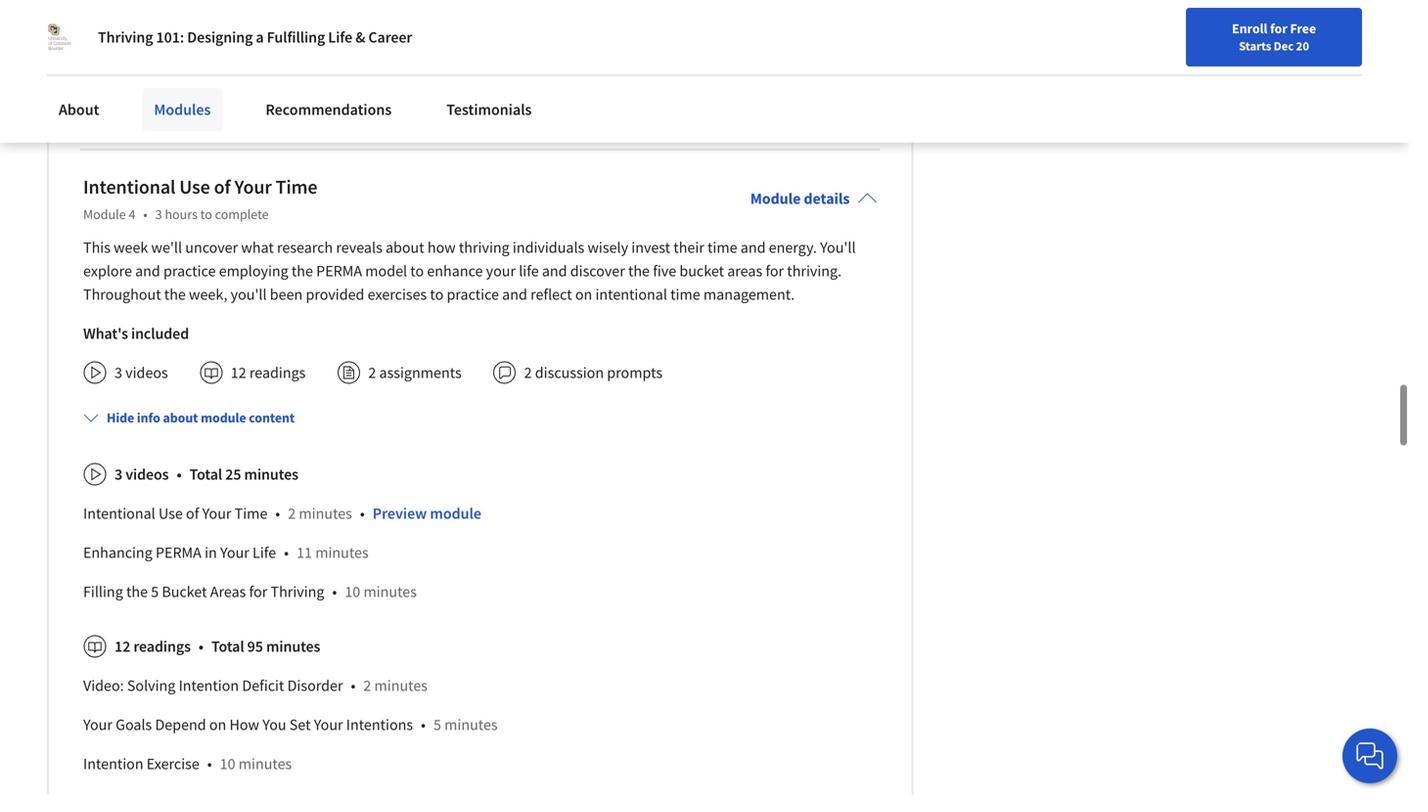 Task type: locate. For each thing, give the bounding box(es) containing it.
your left goals
[[83, 716, 112, 735]]

0 horizontal spatial to
[[200, 206, 212, 223]]

discussion
[[535, 363, 604, 383]]

for inside the hide info about module content region
[[249, 583, 268, 602]]

2 vertical spatial for
[[249, 583, 268, 602]]

readings for 2 assignments
[[249, 363, 306, 383]]

1 horizontal spatial practice
[[447, 285, 499, 305]]

content
[[249, 409, 295, 427]]

2 videos from the top
[[125, 363, 168, 383]]

thriving left 101:
[[98, 27, 153, 47]]

1 horizontal spatial 12 readings
[[231, 363, 306, 383]]

about inside this week we'll uncover what research reveals about how thriving individuals wisely invest their time and energy. you'll explore and practice employing the perma model to enhance your life and discover the five bucket areas for thriving. throughout the week, you'll been provided exercises to practice and reflect on intentional time management.
[[386, 238, 425, 258]]

enroll
[[1232, 20, 1268, 37]]

12 up video:
[[115, 637, 130, 657]]

on left how
[[209, 716, 226, 735]]

5 left bucket
[[151, 583, 159, 602]]

their
[[674, 238, 705, 258]]

0 horizontal spatial of
[[186, 504, 199, 524]]

21
[[231, 38, 246, 58]]

0 horizontal spatial for
[[249, 583, 268, 602]]

1 vertical spatial for
[[766, 262, 784, 281]]

1 vertical spatial 3
[[115, 363, 122, 383]]

your right the in
[[220, 543, 249, 563]]

0 horizontal spatial about
[[163, 409, 198, 427]]

1 horizontal spatial to
[[410, 262, 424, 281]]

in
[[205, 543, 217, 563]]

intentional inside the hide info about module content region
[[83, 504, 155, 524]]

thriving down 11
[[271, 583, 324, 602]]

module left content
[[201, 409, 246, 427]]

1 horizontal spatial intention
[[179, 677, 239, 696]]

0 horizontal spatial intention
[[83, 755, 144, 775]]

2 intentional from the top
[[83, 504, 155, 524]]

10
[[345, 583, 360, 602], [220, 755, 235, 775]]

testimonials link
[[435, 88, 544, 131]]

1 vertical spatial to
[[410, 262, 424, 281]]

0 vertical spatial for
[[1271, 20, 1288, 37]]

3 videos down what's included
[[115, 363, 168, 383]]

a
[[256, 27, 264, 47]]

0 vertical spatial thriving
[[98, 27, 153, 47]]

1 vertical spatial of
[[186, 504, 199, 524]]

individuals
[[513, 238, 585, 258]]

of for intentional use of your time • 2 minutes • preview module
[[186, 504, 199, 524]]

0 vertical spatial perma
[[316, 262, 362, 281]]

• down intentional use of your time • 2 minutes • preview module
[[332, 583, 337, 602]]

time for intentional use of your time module 4 • 3 hours to complete
[[276, 175, 318, 199]]

time down bucket
[[671, 285, 701, 305]]

intentional up enhancing
[[83, 504, 155, 524]]

use inside the intentional use of your time module 4 • 3 hours to complete
[[179, 175, 210, 199]]

21 readings
[[231, 38, 306, 58]]

0 vertical spatial to
[[200, 206, 212, 223]]

total left 25
[[189, 465, 222, 485]]

0 horizontal spatial module
[[83, 206, 126, 223]]

• right exercise
[[207, 755, 212, 775]]

exercise
[[147, 755, 200, 775]]

1 vertical spatial life
[[253, 543, 276, 563]]

1 horizontal spatial module
[[751, 189, 801, 209]]

• total 95 minutes
[[199, 637, 320, 657]]

0 horizontal spatial 12 readings
[[115, 637, 191, 657]]

25
[[225, 465, 241, 485]]

total
[[189, 465, 222, 485], [211, 637, 244, 657]]

intention down goals
[[83, 755, 144, 775]]

0 horizontal spatial life
[[253, 543, 276, 563]]

thriving
[[459, 238, 510, 258]]

1 vertical spatial 10
[[220, 755, 235, 775]]

perma
[[316, 262, 362, 281], [156, 543, 202, 563]]

coursera image
[[23, 16, 148, 47]]

0 vertical spatial intention
[[179, 677, 239, 696]]

1 vertical spatial 12 readings
[[115, 637, 191, 657]]

1 horizontal spatial time
[[276, 175, 318, 199]]

videos down info
[[125, 465, 169, 485]]

1 intentional from the top
[[83, 175, 176, 199]]

starts
[[1239, 38, 1272, 54]]

time inside the intentional use of your time module 4 • 3 hours to complete
[[276, 175, 318, 199]]

exercises
[[368, 285, 427, 305]]

12 inside the hide info about module content region
[[115, 637, 130, 657]]

intentional for intentional use of your time • 2 minutes • preview module
[[83, 504, 155, 524]]

1 vertical spatial perma
[[156, 543, 202, 563]]

2 vertical spatial 3
[[115, 465, 122, 485]]

0 vertical spatial videos
[[125, 38, 168, 58]]

intention
[[179, 677, 239, 696], [83, 755, 144, 775]]

2
[[368, 363, 376, 383], [524, 363, 532, 383], [288, 504, 296, 524], [364, 677, 371, 696]]

the right filling
[[126, 583, 148, 602]]

minutes up the intentions
[[374, 677, 428, 696]]

12 readings
[[231, 363, 306, 383], [115, 637, 191, 657]]

3 videos down info
[[115, 465, 169, 485]]

to inside the intentional use of your time module 4 • 3 hours to complete
[[200, 206, 212, 223]]

module left the 4
[[83, 206, 126, 223]]

1 vertical spatial readings
[[249, 363, 306, 383]]

&
[[356, 27, 365, 47]]

total left 95 at bottom
[[211, 637, 244, 657]]

intentional inside the intentional use of your time module 4 • 3 hours to complete
[[83, 175, 176, 199]]

life left 11
[[253, 543, 276, 563]]

0 horizontal spatial 5
[[115, 38, 122, 58]]

practice
[[163, 262, 216, 281], [447, 285, 499, 305]]

info about module content element containing 3 videos
[[75, 393, 877, 796]]

energy.
[[769, 238, 817, 258]]

of up enhancing perma in your life • 11 minutes
[[186, 504, 199, 524]]

1 vertical spatial intentional
[[83, 504, 155, 524]]

the
[[292, 262, 313, 281], [628, 262, 650, 281], [164, 285, 186, 305], [126, 583, 148, 602]]

0 vertical spatial time
[[276, 175, 318, 199]]

0 vertical spatial on
[[575, 285, 592, 305]]

0 horizontal spatial 10
[[220, 755, 235, 775]]

of inside the hide info about module content region
[[186, 504, 199, 524]]

info about module content element
[[83, 68, 877, 123], [75, 393, 877, 796]]

your for intentional use of your time • 2 minutes • preview module
[[202, 504, 231, 524]]

intentional use of your time module 4 • 3 hours to complete
[[83, 175, 318, 223]]

readings up content
[[249, 363, 306, 383]]

1 horizontal spatial 12
[[231, 363, 246, 383]]

module inside the intentional use of your time module 4 • 3 hours to complete
[[83, 206, 126, 223]]

deficit
[[242, 677, 284, 696]]

2 vertical spatial videos
[[125, 465, 169, 485]]

time for intentional use of your time • 2 minutes • preview module
[[235, 504, 268, 524]]

of
[[214, 175, 231, 199], [186, 504, 199, 524]]

2 left assignments
[[368, 363, 376, 383]]

your
[[234, 175, 272, 199], [202, 504, 231, 524], [220, 543, 249, 563], [83, 716, 112, 735], [314, 716, 343, 735]]

0 horizontal spatial module
[[201, 409, 246, 427]]

0 vertical spatial 3 videos
[[115, 363, 168, 383]]

1 vertical spatial intention
[[83, 755, 144, 775]]

on inside region
[[209, 716, 226, 735]]

use
[[179, 175, 210, 199], [159, 504, 183, 524]]

1 3 videos from the top
[[115, 363, 168, 383]]

practice up week, on the top left of the page
[[163, 262, 216, 281]]

menu item
[[1056, 20, 1182, 83]]

about
[[59, 100, 99, 119]]

to up exercises at the top left of page
[[410, 262, 424, 281]]

3 down what's
[[115, 363, 122, 383]]

1 vertical spatial 5
[[151, 583, 159, 602]]

readings inside the hide info about module content region
[[133, 637, 191, 657]]

module details
[[751, 189, 850, 209]]

0 vertical spatial 10
[[345, 583, 360, 602]]

your up the in
[[202, 504, 231, 524]]

and down week
[[135, 262, 160, 281]]

videos for 21 readings
[[125, 38, 168, 58]]

provided
[[306, 285, 365, 305]]

of inside the intentional use of your time module 4 • 3 hours to complete
[[214, 175, 231, 199]]

1 horizontal spatial thriving
[[271, 583, 324, 602]]

life left &
[[328, 27, 353, 47]]

1 vertical spatial on
[[209, 716, 226, 735]]

1 vertical spatial time
[[671, 285, 701, 305]]

5 left 101:
[[115, 38, 122, 58]]

5 right the intentions
[[434, 716, 441, 735]]

0 vertical spatial total
[[189, 465, 222, 485]]

12 up hide info about module content
[[231, 363, 246, 383]]

0 horizontal spatial on
[[209, 716, 226, 735]]

thriving 101: designing a fulfilling life & career
[[98, 27, 412, 47]]

your inside the intentional use of your time module 4 • 3 hours to complete
[[234, 175, 272, 199]]

videos for 12 readings
[[125, 363, 168, 383]]

time up research
[[276, 175, 318, 199]]

week,
[[189, 285, 228, 305]]

time up bucket
[[708, 238, 738, 258]]

0 horizontal spatial 12
[[115, 637, 130, 657]]

the up intentional
[[628, 262, 650, 281]]

1 horizontal spatial 10
[[345, 583, 360, 602]]

1 vertical spatial videos
[[125, 363, 168, 383]]

1 vertical spatial thriving
[[271, 583, 324, 602]]

0 horizontal spatial thriving
[[98, 27, 153, 47]]

time
[[276, 175, 318, 199], [235, 504, 268, 524]]

assignment
[[379, 38, 455, 58]]

on inside this week we'll uncover what research reveals about how thriving individuals wisely invest their time and energy. you'll explore and practice employing the perma model to enhance your life and discover the five bucket areas for thriving. throughout the week, you'll been provided exercises to practice and reflect on intentional time management.
[[575, 285, 592, 305]]

0 vertical spatial use
[[179, 175, 210, 199]]

intentional
[[596, 285, 668, 305]]

0 vertical spatial 3
[[155, 206, 162, 223]]

0 vertical spatial life
[[328, 27, 353, 47]]

2 3 videos from the top
[[115, 465, 169, 485]]

• right the 4
[[143, 206, 148, 223]]

0 horizontal spatial perma
[[156, 543, 202, 563]]

for up "dec"
[[1271, 20, 1288, 37]]

1 horizontal spatial perma
[[316, 262, 362, 281]]

0 vertical spatial module
[[201, 409, 246, 427]]

set
[[290, 716, 311, 735]]

minutes right the intentions
[[445, 716, 498, 735]]

12 readings up "solving"
[[115, 637, 191, 657]]

videos inside the hide info about module content region
[[125, 465, 169, 485]]

perma left the in
[[156, 543, 202, 563]]

• left 25
[[177, 465, 182, 485]]

use up hours
[[179, 175, 210, 199]]

to
[[200, 206, 212, 223], [410, 262, 424, 281], [430, 285, 444, 305]]

about up model
[[386, 238, 425, 258]]

1 horizontal spatial for
[[766, 262, 784, 281]]

0 vertical spatial of
[[214, 175, 231, 199]]

to down enhance
[[430, 285, 444, 305]]

how
[[230, 716, 259, 735]]

1 vertical spatial use
[[159, 504, 183, 524]]

3 videos
[[115, 363, 168, 383], [115, 465, 169, 485]]

assignments
[[379, 363, 462, 383]]

for down the energy.
[[766, 262, 784, 281]]

0 horizontal spatial practice
[[163, 262, 216, 281]]

time
[[708, 238, 738, 258], [671, 285, 701, 305]]

3 left hours
[[155, 206, 162, 223]]

1 horizontal spatial of
[[214, 175, 231, 199]]

5
[[115, 38, 122, 58], [151, 583, 159, 602], [434, 716, 441, 735]]

modules link
[[142, 88, 223, 131]]

3 down hide
[[115, 465, 122, 485]]

1 vertical spatial info about module content element
[[75, 393, 877, 796]]

2 horizontal spatial for
[[1271, 20, 1288, 37]]

0 vertical spatial 12 readings
[[231, 363, 306, 383]]

0 vertical spatial about
[[386, 238, 425, 258]]

minutes
[[244, 465, 298, 485], [299, 504, 352, 524], [315, 543, 369, 563], [364, 583, 417, 602], [266, 637, 320, 657], [374, 677, 428, 696], [445, 716, 498, 735], [239, 755, 292, 775]]

•
[[143, 206, 148, 223], [177, 465, 182, 485], [275, 504, 280, 524], [360, 504, 365, 524], [284, 543, 289, 563], [332, 583, 337, 602], [199, 637, 204, 657], [351, 677, 356, 696], [421, 716, 426, 735], [207, 755, 212, 775]]

research
[[277, 238, 333, 258]]

perma inside the hide info about module content region
[[156, 543, 202, 563]]

readings
[[249, 38, 306, 58], [249, 363, 306, 383], [133, 637, 191, 657]]

1 horizontal spatial about
[[386, 238, 425, 258]]

1 vertical spatial time
[[235, 504, 268, 524]]

readings up "solving"
[[133, 637, 191, 657]]

on down discover
[[575, 285, 592, 305]]

about right info
[[163, 409, 198, 427]]

11
[[297, 543, 312, 563]]

1 vertical spatial about
[[163, 409, 198, 427]]

2 vertical spatial to
[[430, 285, 444, 305]]

readings right "21"
[[249, 38, 306, 58]]

videos up modules at the left top of page
[[125, 38, 168, 58]]

and up reflect
[[542, 262, 567, 281]]

None search field
[[279, 12, 602, 51]]

time inside the hide info about module content region
[[235, 504, 268, 524]]

perma inside this week we'll uncover what research reveals about how thriving individuals wisely invest their time and energy. you'll explore and practice employing the perma model to enhance your life and discover the five bucket areas for thriving. throughout the week, you'll been provided exercises to practice and reflect on intentional time management.
[[316, 262, 362, 281]]

solving
[[127, 677, 176, 696]]

to right hours
[[200, 206, 212, 223]]

testimonials
[[447, 100, 532, 119]]

1 videos from the top
[[125, 38, 168, 58]]

the inside region
[[126, 583, 148, 602]]

intentional up the 4
[[83, 175, 176, 199]]

0 vertical spatial time
[[708, 238, 738, 258]]

12 readings up content
[[231, 363, 306, 383]]

for inside this week we'll uncover what research reveals about how thriving individuals wisely invest their time and energy. you'll explore and practice employing the perma model to enhance your life and discover the five bucket areas for thriving. throughout the week, you'll been provided exercises to practice and reflect on intentional time management.
[[766, 262, 784, 281]]

you
[[263, 716, 286, 735]]

how
[[428, 238, 456, 258]]

and down your
[[502, 285, 527, 305]]

the left week, on the top left of the page
[[164, 285, 186, 305]]

1 vertical spatial module
[[430, 504, 482, 524]]

intention up depend
[[179, 677, 239, 696]]

1 horizontal spatial 5
[[151, 583, 159, 602]]

2 vertical spatial 5
[[434, 716, 441, 735]]

95
[[247, 637, 263, 657]]

0 vertical spatial readings
[[249, 38, 306, 58]]

0 vertical spatial info about module content element
[[83, 68, 877, 123]]

disorder
[[287, 677, 343, 696]]

practice down enhance
[[447, 285, 499, 305]]

1 horizontal spatial on
[[575, 285, 592, 305]]

1 vertical spatial 3 videos
[[115, 465, 169, 485]]

wisely
[[588, 238, 629, 258]]

module left details
[[751, 189, 801, 209]]

module
[[751, 189, 801, 209], [83, 206, 126, 223]]

model
[[365, 262, 407, 281]]

2 vertical spatial readings
[[133, 637, 191, 657]]

about
[[386, 238, 425, 258], [163, 409, 198, 427]]

perma up provided
[[316, 262, 362, 281]]

intentional use of your time • 2 minutes • preview module
[[83, 504, 482, 524]]

0 horizontal spatial time
[[235, 504, 268, 524]]

1 horizontal spatial module
[[430, 504, 482, 524]]

thriving.
[[787, 262, 842, 281]]

goals
[[116, 716, 152, 735]]

0 vertical spatial practice
[[163, 262, 216, 281]]

2 left discussion
[[524, 363, 532, 383]]

3 videos from the top
[[125, 465, 169, 485]]

of up complete
[[214, 175, 231, 199]]

minutes right 25
[[244, 465, 298, 485]]

1 vertical spatial 12
[[115, 637, 130, 657]]

3
[[155, 206, 162, 223], [115, 363, 122, 383], [115, 465, 122, 485]]

1 horizontal spatial life
[[328, 27, 353, 47]]

• left 95 at bottom
[[199, 637, 204, 657]]

use up enhancing perma in your life • 11 minutes
[[159, 504, 183, 524]]

this
[[83, 238, 111, 258]]

info
[[137, 409, 160, 427]]

module right preview
[[430, 504, 482, 524]]

12 readings inside the hide info about module content region
[[115, 637, 191, 657]]

for right areas
[[249, 583, 268, 602]]

life inside the hide info about module content region
[[253, 543, 276, 563]]

time down • total 25 minutes on the bottom left
[[235, 504, 268, 524]]

your up complete
[[234, 175, 272, 199]]

1 vertical spatial total
[[211, 637, 244, 657]]

five
[[653, 262, 677, 281]]

videos down what's included
[[125, 363, 168, 383]]

use inside the hide info about module content region
[[159, 504, 183, 524]]

2 down • total 25 minutes on the bottom left
[[288, 504, 296, 524]]

0 vertical spatial intentional
[[83, 175, 176, 199]]



Task type: describe. For each thing, give the bounding box(es) containing it.
your for enhancing perma in your life • 11 minutes
[[220, 543, 249, 563]]

fulfilling
[[267, 27, 325, 47]]

enhance
[[427, 262, 483, 281]]

management.
[[704, 285, 795, 305]]

reveals
[[336, 238, 383, 258]]

what
[[241, 238, 274, 258]]

depend
[[155, 716, 206, 735]]

what's
[[83, 324, 128, 344]]

this week we'll uncover what research reveals about how thriving individuals wisely invest their time and energy. you'll explore and practice employing the perma model to enhance your life and discover the five bucket areas for thriving. throughout the week, you'll been provided exercises to practice and reflect on intentional time management.
[[83, 238, 856, 305]]

• right the intentions
[[421, 716, 426, 735]]

we'll
[[151, 238, 182, 258]]

2 discussion prompts
[[524, 363, 663, 383]]

explore
[[83, 262, 132, 281]]

3 videos inside the hide info about module content region
[[115, 465, 169, 485]]

discover
[[570, 262, 625, 281]]

intentions
[[346, 716, 413, 735]]

chat with us image
[[1355, 741, 1386, 772]]

recommendations
[[266, 100, 392, 119]]

hide info about module content
[[107, 409, 295, 427]]

your for intentional use of your time module 4 • 3 hours to complete
[[234, 175, 272, 199]]

reflect
[[531, 285, 572, 305]]

about inside dropdown button
[[163, 409, 198, 427]]

thriving inside the hide info about module content region
[[271, 583, 324, 602]]

uncover
[[185, 238, 238, 258]]

invest
[[632, 238, 671, 258]]

3 inside the intentional use of your time module 4 • 3 hours to complete
[[155, 206, 162, 223]]

what's included
[[83, 324, 189, 344]]

intentional for intentional use of your time module 4 • 3 hours to complete
[[83, 175, 176, 199]]

1 horizontal spatial time
[[708, 238, 738, 258]]

3 inside the hide info about module content region
[[115, 465, 122, 485]]

you'll
[[820, 238, 856, 258]]

minutes right 11
[[315, 543, 369, 563]]

hide
[[107, 409, 134, 427]]

dec
[[1274, 38, 1294, 54]]

minutes right 95 at bottom
[[266, 637, 320, 657]]

been
[[270, 285, 303, 305]]

1
[[368, 38, 376, 58]]

free
[[1291, 20, 1317, 37]]

employing
[[219, 262, 288, 281]]

your right set
[[314, 716, 343, 735]]

the down research
[[292, 262, 313, 281]]

life
[[519, 262, 539, 281]]

use for intentional use of your time • 2 minutes • preview module
[[159, 504, 183, 524]]

• down • total 25 minutes on the bottom left
[[275, 504, 280, 524]]

enhancing
[[83, 543, 152, 563]]

filling
[[83, 583, 123, 602]]

1 assignment
[[368, 38, 455, 58]]

preview module link
[[373, 504, 482, 524]]

2 assignments
[[368, 363, 462, 383]]

readings for 1 assignment
[[249, 38, 306, 58]]

areas
[[728, 262, 763, 281]]

1 vertical spatial practice
[[447, 285, 499, 305]]

hide info about module content button
[[75, 401, 303, 436]]

20
[[1297, 38, 1310, 54]]

complete
[[215, 206, 269, 223]]

0 vertical spatial 12
[[231, 363, 246, 383]]

2 horizontal spatial to
[[430, 285, 444, 305]]

areas
[[210, 583, 246, 602]]

enroll for free starts dec 20
[[1232, 20, 1317, 54]]

use for intentional use of your time module 4 • 3 hours to complete
[[179, 175, 210, 199]]

hide info about module content region
[[83, 448, 877, 796]]

total for total 95 minutes
[[211, 637, 244, 657]]

info about module content element for 1 assignment
[[83, 68, 877, 123]]

preview
[[373, 504, 427, 524]]

2 up the intentions
[[364, 677, 371, 696]]

• left 11
[[284, 543, 289, 563]]

module inside 'hide info about module content' dropdown button
[[201, 409, 246, 427]]

prompts
[[607, 363, 663, 383]]

4
[[129, 206, 136, 223]]

week
[[114, 238, 148, 258]]

university of colorado boulder image
[[47, 23, 74, 51]]

0 horizontal spatial time
[[671, 285, 701, 305]]

details
[[804, 189, 850, 209]]

intention exercise • 10 minutes
[[83, 755, 292, 775]]

minutes up 11
[[299, 504, 352, 524]]

• right disorder on the left bottom of the page
[[351, 677, 356, 696]]

total for total 25 minutes
[[189, 465, 222, 485]]

video: solving intention deficit disorder • 2 minutes
[[83, 677, 428, 696]]

you'll
[[231, 285, 267, 305]]

minutes down you
[[239, 755, 292, 775]]

video:
[[83, 677, 124, 696]]

recommendations link
[[254, 88, 404, 131]]

minutes down preview
[[364, 583, 417, 602]]

101:
[[156, 27, 184, 47]]

about link
[[47, 88, 111, 131]]

• inside the intentional use of your time module 4 • 3 hours to complete
[[143, 206, 148, 223]]

hours
[[165, 206, 198, 223]]

bucket
[[162, 583, 207, 602]]

module inside the hide info about module content region
[[430, 504, 482, 524]]

0 vertical spatial 5
[[115, 38, 122, 58]]

2 horizontal spatial 5
[[434, 716, 441, 735]]

of for intentional use of your time module 4 • 3 hours to complete
[[214, 175, 231, 199]]

and up the areas
[[741, 238, 766, 258]]

filling the 5 bucket areas for thriving • 10 minutes
[[83, 583, 417, 602]]

• left preview
[[360, 504, 365, 524]]

bucket
[[680, 262, 724, 281]]

• total 25 minutes
[[177, 465, 298, 485]]

your
[[486, 262, 516, 281]]

your goals depend on how you set your intentions • 5 minutes
[[83, 716, 498, 735]]

modules
[[154, 100, 211, 119]]

enhancing perma in your life • 11 minutes
[[83, 543, 369, 563]]

for inside enroll for free starts dec 20
[[1271, 20, 1288, 37]]

included
[[131, 324, 189, 344]]

throughout
[[83, 285, 161, 305]]

info about module content element for 2 assignments
[[75, 393, 877, 796]]

career
[[368, 27, 412, 47]]



Task type: vqa. For each thing, say whether or not it's contained in the screenshot.
Intentional Use of Your Time • 2 minutes • Preview module Use
yes



